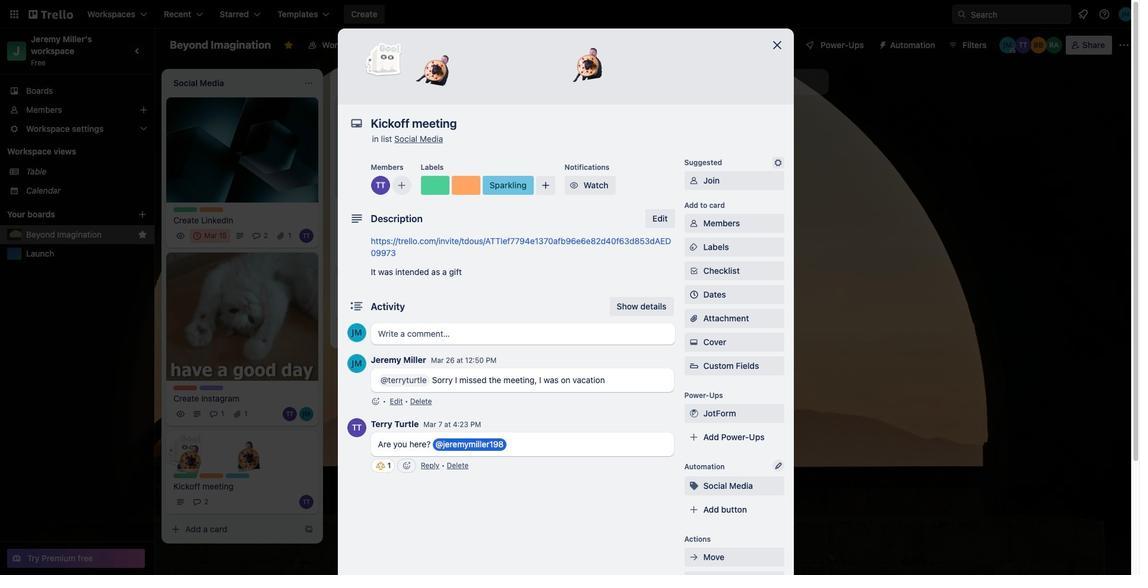 Task type: describe. For each thing, give the bounding box(es) containing it.
pete ghost image
[[365, 40, 403, 78]]

Board name text field
[[164, 36, 277, 55]]

close dialog image
[[770, 38, 785, 52]]

1 vertical spatial color: sky, title: "sparkling" element
[[226, 474, 250, 478]]

0 vertical spatial terry turtle (terryturtle) image
[[371, 176, 390, 195]]

your boards with 2 items element
[[7, 207, 120, 222]]

add members to card image
[[397, 179, 407, 191]]

0 horizontal spatial https://media3.giphy.com/media/uzbc1merae75kv3oqd/100w.gif?cid=ad960664cgd8q560jl16i4tqsq6qk30rgh2t6st4j6ihzo35&ep=v1_stickers_search&rid=100w.gif&ct=s image
[[414, 43, 458, 87]]

0 horizontal spatial color: green, title: none image
[[174, 474, 197, 478]]

1 sm image from the top
[[688, 217, 700, 229]]

0 notifications image
[[1077, 7, 1091, 21]]

star or unstar board image
[[284, 40, 294, 50]]

color: purple, title: none image
[[200, 386, 223, 390]]

back to home image
[[29, 5, 73, 24]]

show menu image
[[1119, 39, 1131, 51]]

0 horizontal spatial create from template… image
[[304, 525, 314, 534]]

search image
[[958, 10, 967, 19]]

color: red, title: none image
[[174, 386, 197, 390]]

3 sm image from the top
[[688, 480, 700, 492]]

ruby anderson (rubyanderson7) image
[[468, 250, 482, 264]]



Task type: vqa. For each thing, say whether or not it's contained in the screenshot.
All members of the Workspace can see and edit this board. icon
no



Task type: locate. For each thing, give the bounding box(es) containing it.
0 horizontal spatial color: sky, title: "sparkling" element
[[226, 474, 250, 478]]

None checkbox
[[359, 217, 421, 231]]

color: green, title: none image
[[421, 176, 450, 195], [174, 474, 197, 478]]

open information menu image
[[1099, 8, 1111, 20]]

terry turtle (terryturtle) image
[[1015, 37, 1032, 53], [435, 250, 449, 264], [283, 407, 297, 421], [347, 418, 366, 437], [299, 495, 314, 509]]

None text field
[[365, 113, 757, 134]]

https://media3.giphy.com/media/uzbc1merae75kv3oqd/100w.gif?cid=ad960664cgd8q560jl16i4tqsq6qk30rgh2t6st4j6ihzo35&ep=v1_stickers_search&rid=100w.gif&ct=s image down primary element
[[565, 39, 609, 82]]

0 vertical spatial color: orange, title: none image
[[452, 176, 480, 195]]

2 sm image from the top
[[688, 408, 700, 419]]

starred icon image
[[138, 230, 147, 239]]

1 horizontal spatial color: sky, title: "sparkling" element
[[483, 176, 534, 195]]

0 horizontal spatial terry turtle (terryturtle) image
[[299, 229, 314, 243]]

2 vertical spatial sm image
[[688, 480, 700, 492]]

1 horizontal spatial create from template… image
[[642, 294, 651, 303]]

Search field
[[967, 6, 1071, 23]]

1 horizontal spatial terry turtle (terryturtle) image
[[371, 176, 390, 195]]

Write a comment text field
[[371, 323, 675, 345]]

bob builder (bobbuilder40) image
[[1031, 37, 1047, 53]]

1 horizontal spatial https://media3.giphy.com/media/uzbc1merae75kv3oqd/100w.gif?cid=ad960664cgd8q560jl16i4tqsq6qk30rgh2t6st4j6ihzo35&ep=v1_stickers_search&rid=100w.gif&ct=s image
[[565, 39, 609, 82]]

https://media3.giphy.com/media/uzbc1merae75kv3oqd/100w.gif?cid=ad960664cgd8q560jl16i4tqsq6qk30rgh2t6st4j6ihzo35&ep=v1_stickers_search&rid=100w.gif&ct=s image
[[565, 39, 609, 82], [414, 43, 458, 87]]

0 horizontal spatial color: orange, title: none image
[[200, 474, 223, 478]]

ruby anderson (rubyanderson7) image
[[1046, 37, 1063, 53]]

sm image
[[688, 217, 700, 229], [688, 408, 700, 419], [688, 480, 700, 492]]

1 vertical spatial color: orange, title: none image
[[200, 474, 223, 478]]

1 vertical spatial terry turtle (terryturtle) image
[[299, 229, 314, 243]]

primary element
[[0, 0, 1141, 29]]

color: green, title: none image
[[174, 207, 197, 212]]

add board image
[[138, 210, 147, 219]]

color: sky, title: "sparkling" element
[[483, 176, 534, 195], [226, 474, 250, 478]]

1 vertical spatial create from template… image
[[304, 525, 314, 534]]

0 vertical spatial color: sky, title: "sparkling" element
[[483, 176, 534, 195]]

jeremy miller (jeremymiller198) image
[[1119, 7, 1134, 21], [1000, 37, 1017, 53], [452, 250, 466, 264], [347, 323, 366, 342], [299, 407, 314, 421]]

0 vertical spatial create from template… image
[[642, 294, 651, 303]]

add reaction image
[[371, 396, 381, 408]]

sm image
[[874, 36, 891, 52], [773, 157, 785, 169], [688, 175, 700, 187], [569, 179, 580, 191], [688, 241, 700, 253], [688, 336, 700, 348], [688, 551, 700, 563]]

color: orange, title: none image
[[200, 207, 223, 212]]

1 horizontal spatial color: orange, title: none image
[[452, 176, 480, 195]]

https://media3.giphy.com/media/uzbc1merae75kv3oqd/100w.gif?cid=ad960664cgd8q560jl16i4tqsq6qk30rgh2t6st4j6ihzo35&ep=v1_stickers_search&rid=100w.gif&ct=s image right pete ghost image
[[414, 43, 458, 87]]

None checkbox
[[190, 229, 231, 243]]

1 vertical spatial color: green, title: none image
[[174, 474, 197, 478]]

create from template… image
[[642, 294, 651, 303], [304, 525, 314, 534]]

1 horizontal spatial color: green, title: none image
[[421, 176, 450, 195]]

jeremy miller (jeremymiller198) image
[[347, 354, 366, 373]]

color: orange, title: none image
[[452, 176, 480, 195], [200, 474, 223, 478]]

0 vertical spatial color: green, title: none image
[[421, 176, 450, 195]]

add reaction image
[[397, 459, 416, 473]]

0 vertical spatial sm image
[[688, 217, 700, 229]]

1 vertical spatial sm image
[[688, 408, 700, 419]]

terry turtle (terryturtle) image
[[371, 176, 390, 195], [299, 229, 314, 243]]



